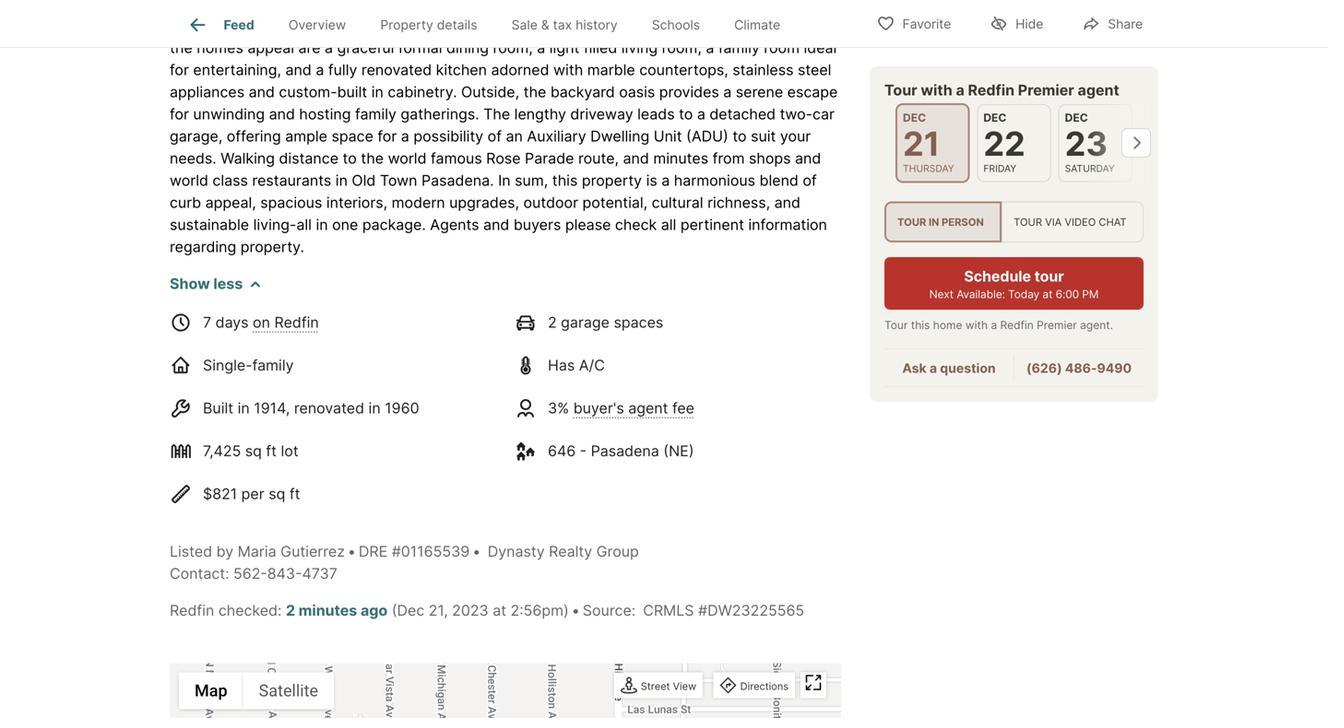 Task type: describe. For each thing, give the bounding box(es) containing it.
tour with a redfin premier agent
[[885, 81, 1119, 99]]

video
[[1065, 216, 1096, 228]]

in for tour
[[929, 216, 939, 228]]

dynasty
[[488, 543, 545, 561]]

tour
[[1035, 268, 1064, 286]]

satellite button
[[243, 673, 334, 710]]

9490
[[1097, 361, 1132, 377]]

contact:
[[170, 565, 229, 583]]

(626) 486-9490
[[1027, 361, 1132, 377]]

street view button
[[616, 674, 701, 699]]

sale
[[512, 17, 538, 33]]

map button
[[179, 673, 243, 710]]

(ne)
[[663, 442, 694, 460]]

dec for 21
[[903, 111, 926, 125]]

climate tab
[[717, 3, 798, 47]]

contact: 562-843-4737
[[170, 565, 338, 583]]

schedule tour next available: today at 6:00 pm
[[929, 268, 1099, 301]]

1 horizontal spatial agent
[[1078, 81, 1119, 99]]

(dec
[[392, 602, 425, 620]]

days
[[215, 313, 249, 331]]

7
[[203, 313, 211, 331]]

per
[[241, 485, 264, 503]]

0 horizontal spatial #
[[392, 543, 401, 561]]

4737
[[302, 565, 338, 583]]

562-
[[233, 565, 267, 583]]

0 vertical spatial premier
[[1018, 81, 1074, 99]]

overview
[[289, 17, 346, 33]]

dec for 22
[[984, 111, 1007, 125]]

843-
[[267, 565, 302, 583]]

ago
[[361, 602, 388, 620]]

on redfin link
[[253, 313, 319, 331]]

favorite button
[[861, 4, 967, 42]]

0 vertical spatial a
[[956, 81, 965, 99]]

property details tab
[[363, 3, 494, 47]]

checked:
[[218, 602, 282, 620]]

2 horizontal spatial a
[[991, 319, 997, 332]]

redfin right on at the left of the page
[[274, 313, 319, 331]]

646
[[548, 442, 576, 460]]

ask a question link
[[902, 361, 996, 377]]

sale & tax history tab
[[494, 3, 635, 47]]

show less
[[170, 275, 243, 293]]

tour in person
[[897, 216, 984, 228]]

group
[[596, 543, 639, 561]]

available:
[[957, 288, 1005, 301]]

$821 per sq ft
[[203, 485, 300, 503]]

hide button
[[974, 4, 1059, 42]]

street
[[641, 680, 670, 692]]

realty
[[549, 543, 592, 561]]

tab list containing feed
[[170, 0, 812, 47]]

dec 23 saturday
[[1065, 111, 1115, 174]]

1 horizontal spatial #
[[698, 602, 708, 620]]

street view
[[641, 680, 696, 692]]

tour via video chat
[[1014, 216, 1127, 228]]

7,425
[[203, 442, 241, 460]]

0 horizontal spatial with
[[921, 81, 953, 99]]

climate
[[734, 17, 781, 33]]

pasadena
[[591, 442, 659, 460]]

646 - pasadena (ne)
[[548, 442, 694, 460]]

2 horizontal spatial •
[[572, 602, 580, 620]]

redfin up the dec 22 friday
[[968, 81, 1015, 99]]

-
[[580, 442, 587, 460]]

0 horizontal spatial •
[[348, 543, 356, 561]]

details
[[437, 17, 477, 33]]

21
[[903, 124, 940, 164]]

1960
[[385, 399, 419, 417]]

1 horizontal spatial •
[[473, 543, 481, 561]]

2:56pm)
[[511, 602, 569, 620]]

tour this home with a redfin premier agent.
[[885, 319, 1113, 332]]

schedule
[[964, 268, 1031, 286]]

this
[[911, 319, 930, 332]]

tour for tour this home with a redfin premier agent.
[[885, 319, 908, 332]]

menu bar containing map
[[179, 673, 334, 710]]

less
[[213, 275, 243, 293]]

share
[[1108, 16, 1143, 32]]

1 vertical spatial ft
[[289, 485, 300, 503]]

sale & tax history
[[512, 17, 618, 33]]

2023
[[452, 602, 489, 620]]

single-family
[[203, 356, 294, 374]]

0 vertical spatial 2
[[548, 313, 557, 331]]

chat
[[1099, 216, 1127, 228]]

a/c
[[579, 356, 605, 374]]

22
[[984, 124, 1025, 164]]

built in 1914, renovated in 1960
[[203, 399, 419, 417]]

favorite
[[903, 16, 951, 32]]

dec 21 thursday
[[903, 111, 954, 174]]

redfin checked: 2 minutes ago (dec 21, 2023 at 2:56pm) • source: crmls # dw23225565
[[170, 602, 804, 620]]

has a/c
[[548, 356, 605, 374]]



Task type: vqa. For each thing, say whether or not it's contained in the screenshot.
Street View
yes



Task type: locate. For each thing, give the bounding box(es) containing it.
garage
[[561, 313, 610, 331]]

1 horizontal spatial ft
[[289, 485, 300, 503]]

0 vertical spatial sq
[[245, 442, 262, 460]]

(626)
[[1027, 361, 1062, 377]]

1 horizontal spatial with
[[966, 319, 988, 332]]

21,
[[429, 602, 448, 620]]

friday
[[984, 163, 1017, 174]]

in right built
[[238, 399, 250, 417]]

redfin down contact:
[[170, 602, 214, 620]]

home
[[933, 319, 962, 332]]

with up dec 21 thursday
[[921, 81, 953, 99]]

directions
[[740, 680, 789, 692]]

redfin
[[968, 81, 1015, 99], [274, 313, 319, 331], [1000, 319, 1034, 332], [170, 602, 214, 620]]

1 horizontal spatial at
[[1043, 288, 1053, 301]]

family
[[252, 356, 294, 374]]

1 vertical spatial 2
[[286, 602, 295, 620]]

dw23225565
[[708, 602, 804, 620]]

2 vertical spatial a
[[930, 361, 937, 377]]

feed link
[[187, 14, 254, 36]]

6:00
[[1056, 288, 1079, 301]]

spaces
[[614, 313, 663, 331]]

pm
[[1082, 288, 1099, 301]]

listed
[[170, 543, 212, 561]]

in left person
[[929, 216, 939, 228]]

minutes
[[299, 602, 357, 620]]

question
[[940, 361, 996, 377]]

source:
[[583, 602, 636, 620]]

at inside schedule tour next available: today at 6:00 pm
[[1043, 288, 1053, 301]]

at right 2023
[[493, 602, 506, 620]]

tour left this
[[885, 319, 908, 332]]

tab list
[[170, 0, 812, 47]]

0 vertical spatial agent
[[1078, 81, 1119, 99]]

ask a question
[[902, 361, 996, 377]]

1 vertical spatial a
[[991, 319, 997, 332]]

view
[[673, 680, 696, 692]]

schools
[[652, 17, 700, 33]]

# right "crmls"
[[698, 602, 708, 620]]

ask
[[902, 361, 927, 377]]

0 horizontal spatial 2
[[286, 602, 295, 620]]

in
[[929, 216, 939, 228], [238, 399, 250, 417], [369, 399, 381, 417]]

7 days on redfin
[[203, 313, 319, 331]]

&
[[541, 17, 550, 33]]

dec down tour with a redfin premier agent at the right
[[984, 111, 1007, 125]]

• left dre
[[348, 543, 356, 561]]

$821
[[203, 485, 237, 503]]

via
[[1045, 216, 1062, 228]]

0 vertical spatial with
[[921, 81, 953, 99]]

list box containing tour in person
[[885, 201, 1144, 243]]

dec for 23
[[1065, 111, 1088, 125]]

maria
[[238, 543, 276, 561]]

tour left via
[[1014, 216, 1042, 228]]

overview tab
[[271, 3, 363, 47]]

• left source:
[[572, 602, 580, 620]]

ft
[[266, 442, 277, 460], [289, 485, 300, 503]]

1 vertical spatial sq
[[269, 485, 285, 503]]

map region
[[0, 436, 938, 719]]

in for built
[[238, 399, 250, 417]]

0 horizontal spatial in
[[238, 399, 250, 417]]

dec up saturday
[[1065, 111, 1088, 125]]

0 vertical spatial #
[[392, 543, 401, 561]]

3%
[[548, 399, 569, 417]]

tour up 21
[[885, 81, 918, 99]]

map
[[195, 681, 227, 701]]

thursday
[[903, 163, 954, 174]]

at down the tour
[[1043, 288, 1053, 301]]

1 horizontal spatial in
[[369, 399, 381, 417]]

tour
[[885, 81, 918, 99], [897, 216, 926, 228], [1014, 216, 1042, 228], [885, 319, 908, 332]]

0 horizontal spatial at
[[493, 602, 506, 620]]

schools tab
[[635, 3, 717, 47]]

sq right the per
[[269, 485, 285, 503]]

gutierrez
[[281, 543, 345, 561]]

dec inside dec 23 saturday
[[1065, 111, 1088, 125]]

1 vertical spatial premier
[[1037, 319, 1077, 332]]

share button
[[1067, 4, 1159, 42]]

saturday
[[1065, 163, 1115, 174]]

tour for tour via video chat
[[1014, 216, 1042, 228]]

on
[[253, 313, 270, 331]]

2 dec from the left
[[984, 111, 1007, 125]]

dec
[[903, 111, 926, 125], [984, 111, 1007, 125], [1065, 111, 1088, 125]]

• left the dynasty
[[473, 543, 481, 561]]

tour for tour in person
[[897, 216, 926, 228]]

2 horizontal spatial in
[[929, 216, 939, 228]]

lot
[[281, 442, 299, 460]]

0 vertical spatial ft
[[266, 442, 277, 460]]

dec 22 friday
[[984, 111, 1025, 174]]

7,425 sq ft lot
[[203, 442, 299, 460]]

property details
[[380, 17, 477, 33]]

ft left lot
[[266, 442, 277, 460]]

# right dre
[[392, 543, 401, 561]]

directions button
[[715, 674, 793, 699]]

redfin down today
[[1000, 319, 1034, 332]]

1 dec from the left
[[903, 111, 926, 125]]

1914,
[[254, 399, 290, 417]]

next image
[[1122, 128, 1151, 158]]

0 horizontal spatial ft
[[266, 442, 277, 460]]

hide
[[1016, 16, 1043, 32]]

0 vertical spatial at
[[1043, 288, 1053, 301]]

0 horizontal spatial a
[[930, 361, 937, 377]]

1 horizontal spatial dec
[[984, 111, 1007, 125]]

agent left fee
[[628, 399, 668, 417]]

sq right 7,425
[[245, 442, 262, 460]]

1 vertical spatial with
[[966, 319, 988, 332]]

1 horizontal spatial 2
[[548, 313, 557, 331]]

buyer's agent fee link
[[573, 399, 695, 417]]

with
[[921, 81, 953, 99], [966, 319, 988, 332]]

1 vertical spatial #
[[698, 602, 708, 620]]

satellite
[[259, 681, 318, 701]]

menu bar
[[179, 673, 334, 710]]

ft right the per
[[289, 485, 300, 503]]

#
[[392, 543, 401, 561], [698, 602, 708, 620]]

next
[[929, 288, 954, 301]]

01165539
[[401, 543, 470, 561]]

tour left person
[[897, 216, 926, 228]]

feed
[[224, 17, 254, 33]]

dec inside the dec 22 friday
[[984, 111, 1007, 125]]

dec inside dec 21 thursday
[[903, 111, 926, 125]]

agent
[[1078, 81, 1119, 99], [628, 399, 668, 417]]

a
[[956, 81, 965, 99], [991, 319, 997, 332], [930, 361, 937, 377]]

person
[[942, 216, 984, 228]]

show
[[170, 275, 210, 293]]

built
[[203, 399, 233, 417]]

tour for tour with a redfin premier agent
[[885, 81, 918, 99]]

today
[[1008, 288, 1040, 301]]

tax
[[553, 17, 572, 33]]

1 vertical spatial agent
[[628, 399, 668, 417]]

1 horizontal spatial a
[[956, 81, 965, 99]]

dec up the thursday
[[903, 111, 926, 125]]

premier down 6:00
[[1037, 319, 1077, 332]]

in left 1960
[[369, 399, 381, 417]]

property
[[380, 17, 433, 33]]

1 vertical spatial at
[[493, 602, 506, 620]]

3 dec from the left
[[1065, 111, 1088, 125]]

buyer's
[[573, 399, 624, 417]]

0 horizontal spatial agent
[[628, 399, 668, 417]]

list box
[[885, 201, 1144, 243]]

dre
[[359, 543, 388, 561]]

None button
[[896, 103, 970, 183], [977, 104, 1051, 182], [1059, 104, 1133, 182], [896, 103, 970, 183], [977, 104, 1051, 182], [1059, 104, 1133, 182]]

single-
[[203, 356, 252, 374]]

fee
[[672, 399, 695, 417]]

with right home
[[966, 319, 988, 332]]

3% buyer's agent fee
[[548, 399, 695, 417]]

2 left garage
[[548, 313, 557, 331]]

agent up dec 23 saturday on the top
[[1078, 81, 1119, 99]]

2 down 843-
[[286, 602, 295, 620]]

0 horizontal spatial dec
[[903, 111, 926, 125]]

2
[[548, 313, 557, 331], [286, 602, 295, 620]]

premier up 23
[[1018, 81, 1074, 99]]

crmls
[[643, 602, 694, 620]]

0 horizontal spatial sq
[[245, 442, 262, 460]]

486-
[[1065, 361, 1097, 377]]

1 horizontal spatial sq
[[269, 485, 285, 503]]

show less button
[[170, 273, 261, 295]]

2 horizontal spatial dec
[[1065, 111, 1088, 125]]



